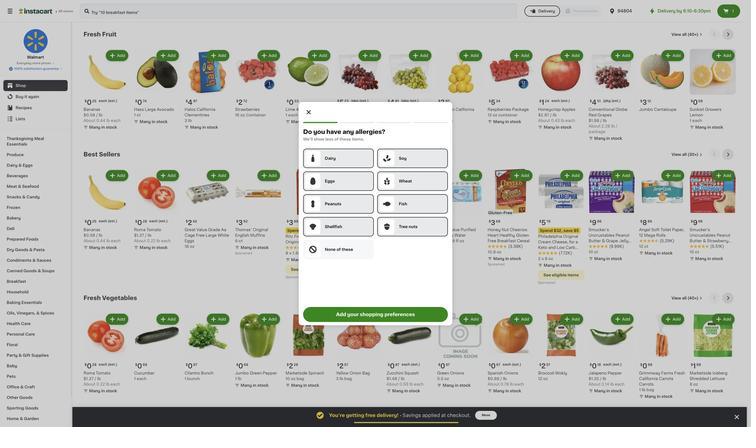 Task type: describe. For each thing, give the bounding box(es) containing it.
walmart logo image
[[23, 29, 48, 53]]

each inside $ 0 67 each (est.)
[[503, 364, 511, 367]]

/ inside spanish onions $0.88 / lb about 0.76 lb each
[[500, 378, 502, 381]]

bag inside marketside spinach 10 oz bag
[[297, 378, 304, 381]]

0.44 for 4
[[96, 119, 105, 123]]

all
[[58, 10, 62, 13]]

view all (40+) for 1
[[672, 297, 698, 301]]

3 for honey nut cheerios heart healthy gluten free breakfast cereal
[[491, 220, 495, 226]]

& right meat
[[18, 185, 21, 189]]

$ 0 25 for 4
[[85, 100, 96, 106]]

oz right 1.48
[[302, 252, 306, 256]]

dry goods & pasta
[[7, 248, 45, 252]]

$0.67 each (estimated) element
[[488, 361, 534, 371]]

(40+) for 1
[[688, 297, 698, 301]]

these inside do you have any allergies? we'll show less of these items.
[[339, 137, 351, 141]]

(5.51k)
[[710, 245, 724, 249]]

globe
[[616, 108, 627, 112]]

100% satisfaction guarantee button
[[9, 66, 62, 71]]

office
[[7, 386, 19, 390]]

$5.23 per package (estimated) element
[[336, 97, 382, 107]]

98 for 1
[[696, 364, 701, 367]]

0 horizontal spatial roma
[[84, 372, 95, 376]]

$ inside $ 0 18 each (est.)
[[590, 364, 592, 367]]

9 for smucker's uncrustables peanut butter & strawberry jam sandwich
[[693, 220, 698, 226]]

candy
[[26, 195, 40, 199]]

baking
[[7, 301, 20, 305]]

container
[[246, 113, 266, 117]]

0.22 for topmost the $0.28 each (estimated) element
[[147, 239, 156, 243]]

premium california lemons 2 lb bag
[[437, 108, 474, 123]]

(est.) inside $ 5 23 /pkg (est.)
[[359, 100, 369, 103]]

94804
[[618, 9, 632, 13]]

1 inside hass large avocado 1 ct
[[134, 113, 136, 117]]

$ inside $ 4 81 /pkg (est.)
[[388, 100, 390, 103]]

each inside honeycrisp apples $2.87 / lb about 0.43 lb each
[[565, 119, 575, 123]]

package inside conventional globe red grapes $1.98 / lb about 2.28 lb / package
[[589, 130, 605, 134]]

thanksgiving
[[7, 137, 33, 141]]

halos california clementines 3 lb
[[185, 108, 215, 123]]

butter for smucker's uncrustables peanut butter & grape jelly sandwich
[[589, 239, 601, 243]]

snacks & candy link
[[3, 192, 68, 203]]

thomas' original english muffins 6 ct
[[235, 228, 268, 243]]

68 for jumbo green pepper
[[244, 364, 248, 367]]

about inside jalapeno pepper $1.32 / lb about 0.14 lb each
[[589, 383, 601, 387]]

/ inside honeycrisp apples $2.87 / lb about 0.43 lb each
[[550, 113, 552, 117]]

8 inside marketside iceberg shredded lettuce 8 oz
[[690, 383, 692, 387]]

57 for broccoli
[[546, 364, 550, 367]]

$ inside $ 8 86
[[640, 220, 642, 224]]

beef
[[387, 228, 396, 232]]

12 inside broccoli wokly 12 oz
[[538, 378, 542, 381]]

72 for 5
[[395, 220, 399, 224]]

& up beverages
[[18, 164, 22, 168]]

$ inside the $ 3 88
[[287, 220, 289, 224]]

bunch
[[187, 378, 200, 381]]

& inside smucker's uncrustables peanut butter & strawberry jam sandwich
[[703, 239, 706, 243]]

2.4
[[349, 125, 355, 128]]

english
[[235, 234, 249, 238]]

5 for $ 5 23 /pkg (est.)
[[339, 100, 344, 106]]

8 left 1.48
[[286, 252, 288, 256]]

lime
[[286, 108, 295, 112]]

tree
[[399, 225, 408, 229]]

51
[[597, 100, 601, 103]]

oz right the 10.8
[[497, 251, 501, 254]]

0 vertical spatial carrots
[[659, 378, 673, 381]]

thanksgiving meal essentials
[[7, 137, 44, 146]]

thomas'
[[235, 228, 252, 232]]

$1.98 / lb
[[387, 119, 405, 123]]

1 vertical spatial of
[[337, 248, 341, 252]]

each inside jalapeno pepper $1.32 / lb about 0.14 lb each
[[615, 383, 624, 387]]

$ inside $ 3 12
[[640, 100, 642, 103]]

chuck,
[[397, 228, 410, 232]]

40
[[437, 239, 443, 243]]

home & garden link
[[3, 414, 68, 425]]

bakery
[[7, 217, 21, 220]]

a
[[576, 240, 578, 244]]

$ inside $ 0 87
[[388, 364, 390, 367]]

$ 2 28
[[287, 364, 298, 370]]

87
[[395, 364, 399, 367]]

foods
[[26, 238, 39, 242]]

25 for 2
[[92, 220, 96, 224]]

health care
[[7, 322, 31, 326]]

bananas for 2
[[84, 228, 100, 232]]

recipes link
[[3, 102, 68, 114]]

$ inside $ 4 97
[[186, 100, 188, 103]]

$ 0 68 for jumbo green pepper
[[236, 364, 248, 370]]

value for water
[[449, 228, 460, 232]]

$ inside $ 0 58
[[691, 100, 693, 103]]

8 down lifestyle
[[545, 257, 547, 261]]

$1.48
[[387, 378, 397, 381]]

& inside "link"
[[19, 354, 22, 358]]

& inside smucker's uncrustables peanut butter & grape jelly sandwich
[[602, 239, 605, 243]]

$ 1 98
[[691, 364, 701, 370]]

fresh left vegetables
[[84, 296, 101, 301]]

great for great value purified drinking water 40 x 16.9 fl oz
[[437, 228, 448, 232]]

$ inside $ 1 24
[[539, 100, 541, 103]]

ct inside hass large avocado 1 ct
[[137, 113, 141, 117]]

green inside green onions 5.5 oz
[[437, 372, 449, 376]]

0.44 for 2
[[96, 239, 105, 243]]

2 for marketside spinach
[[289, 364, 293, 370]]

dairy for dairy
[[325, 157, 336, 160]]

1 item carousel region from the top
[[84, 29, 736, 145]]

main content containing 0
[[72, 22, 747, 428]]

5 for $ 5 76
[[541, 220, 546, 226]]

1 inside the grimmway farms fresh california carrots carrots 1 lb bag
[[639, 389, 641, 393]]

22 bounty select-a-size paper towels
[[336, 220, 378, 238]]

each inside $ 0 18 each (est.)
[[603, 364, 612, 367]]

$2.18 / lb about 2.4 lb / package
[[336, 119, 380, 128]]

smucker's uncrustables peanut butter & strawberry jam sandwich
[[690, 228, 730, 249]]

onions for spanish
[[504, 372, 518, 376]]

12 inside $ 3 12
[[647, 100, 651, 103]]

$1.98 inside conventional globe red grapes $1.98 / lb about 2.28 lb / package
[[589, 119, 599, 123]]

0 vertical spatial roma tomato $1.27 / lb about 0.22 lb each
[[134, 228, 171, 243]]

your
[[347, 313, 359, 317]]

oz inside marketside iceberg shredded lettuce 8 oz
[[693, 383, 698, 387]]

& right home on the bottom of page
[[20, 418, 23, 421]]

drinking
[[437, 234, 453, 238]]

22
[[339, 220, 348, 226]]

28 for the bottommost the $0.28 each (estimated) element
[[92, 364, 96, 367]]

view all (30+) button
[[669, 149, 705, 160]]

$ 2 57 for yellow
[[337, 364, 348, 370]]

68 for cucumber
[[143, 364, 147, 367]]

0 horizontal spatial taste the season in every sip image
[[84, 408, 198, 428]]

42 inside the lime 42 1 each
[[296, 108, 301, 112]]

package
[[512, 108, 529, 112]]

sporting goods
[[7, 407, 38, 411]]

spend for 3
[[287, 229, 300, 233]]

$5 for 5
[[574, 229, 579, 233]]

ct for angel soft toilet paper, 12 mega rolls
[[644, 245, 648, 249]]

party & gift supplies link
[[3, 351, 68, 361]]

/ inside jalapeno pepper $1.32 / lb about 0.14 lb each
[[600, 378, 602, 381]]

$ inside the '$ 0 74'
[[135, 100, 137, 103]]

18 inside $ 0 18 each (est.)
[[597, 364, 601, 367]]

$ inside the $ 4 51
[[590, 100, 592, 103]]

(est.) inside $ 0 18 each (est.)
[[612, 364, 622, 367]]

4 for $ 4 81 /pkg (est.)
[[390, 100, 395, 106]]

$0.88
[[488, 378, 499, 381]]

1 vertical spatial these
[[342, 248, 353, 252]]

view for 0
[[672, 33, 681, 36]]

peanut for grape
[[616, 234, 629, 238]]

2 for yellow onion bag
[[339, 364, 344, 370]]

lb inside premium california lemons 2 lb bag
[[441, 119, 444, 123]]

bunch
[[201, 372, 213, 376]]

goods for dry
[[15, 248, 28, 252]]

product group containing 8
[[639, 169, 685, 257]]

sporting
[[7, 407, 24, 411]]

12 ct for angel soft toilet paper, 12 mega rolls
[[639, 245, 648, 249]]

view for 1
[[672, 297, 681, 301]]

$ inside the $ 2 42
[[186, 220, 188, 224]]

office & craft link
[[3, 382, 68, 393]]

lemons
[[437, 113, 453, 117]]

lb inside yellow onion bag 3 lb bag
[[340, 378, 343, 381]]

1 vertical spatial $1.27
[[84, 378, 94, 381]]

personal care
[[7, 333, 35, 337]]

checkout.
[[447, 414, 471, 418]]

view for 9
[[672, 153, 681, 157]]

oz inside great value grade aa cage free large white eggs 18 oz
[[190, 245, 194, 249]]

add your shopping preferences button
[[303, 307, 448, 322]]

original inside ritz fresh stacks original crackers
[[286, 240, 301, 244]]

1 inside button
[[732, 9, 734, 13]]

68 for honey nut cheerios heart healthy gluten free breakfast cereal
[[496, 220, 500, 224]]

x for 3
[[289, 252, 292, 256]]

strawberry
[[707, 239, 729, 243]]

/pkg (est.)
[[603, 100, 621, 103]]

2 item carousel region from the top
[[84, 149, 736, 289]]

healthy
[[500, 234, 515, 238]]

bananas for 4
[[84, 108, 100, 112]]

canned
[[7, 269, 22, 273]]

& left the sauces
[[32, 259, 36, 263]]

$ inside $ 2 72
[[236, 100, 238, 103]]

care for health care
[[21, 322, 31, 326]]

eligible for 3
[[299, 268, 314, 272]]

iceberg
[[712, 372, 727, 376]]

97 up green onions 5.5 oz
[[446, 364, 450, 367]]

ct for bounty select-a-size paper towels
[[341, 245, 345, 249]]

$ 0 67 each (est.)
[[489, 364, 521, 370]]

100% satisfaction guarantee
[[14, 67, 59, 70]]

dairy for dairy & eggs
[[7, 164, 18, 168]]

pepper inside the jumbo green pepper 1 lb
[[263, 372, 277, 376]]

0 inside $0.18 each (estimated) element
[[592, 364, 597, 370]]

garden
[[24, 418, 39, 421]]

toilet
[[661, 228, 671, 232]]

breakfast inside the "honey nut cheerios heart healthy gluten free breakfast cereal"
[[497, 239, 516, 243]]

free
[[365, 414, 376, 418]]

(est.) inside $0.87 each (estimated) element
[[411, 364, 420, 367]]

$ 0 97 for cilantro bunch
[[186, 364, 197, 370]]

74
[[143, 100, 147, 103]]

yellow
[[336, 372, 348, 376]]

prices
[[41, 62, 51, 65]]

bananas $0.58 / lb about 0.44 lb each for 4
[[84, 108, 121, 123]]

12 inside raspberries package 12 oz container
[[488, 113, 492, 117]]

uncrustables for strawberry
[[690, 234, 716, 238]]

$13.92 element
[[296, 418, 333, 427]]

ritz
[[286, 235, 293, 239]]

& left craft
[[20, 386, 24, 390]]

2 down lifestyle
[[538, 257, 541, 261]]

(est.) inside $ 0 67 each (est.)
[[512, 364, 521, 367]]

42 inside the $ 2 42
[[193, 220, 197, 224]]

all for 9
[[682, 153, 687, 157]]

5.5
[[437, 378, 443, 381]]

$ 0 25 for 2
[[85, 220, 96, 226]]

92 for premium california lemons
[[445, 100, 450, 103]]

spanish onions $0.88 / lb about 0.76 lb each
[[488, 372, 524, 387]]

$0.25 each (estimated) element for 4
[[84, 97, 130, 107]]

of inside do you have any allergies? we'll show less of these items.
[[334, 137, 339, 141]]

0 horizontal spatial roma tomato $1.27 / lb about 0.22 lb each
[[84, 372, 120, 387]]

(30+)
[[688, 153, 698, 157]]

add your shopping preferences element
[[299, 102, 452, 326]]

1 horizontal spatial $1.27
[[134, 234, 144, 238]]

(5.29k)
[[660, 239, 674, 243]]

0 vertical spatial $0.28 each (estimated) element
[[134, 218, 180, 227]]

6:10-
[[683, 9, 694, 13]]

about inside conventional globe red grapes $1.98 / lb about 2.28 lb / package
[[589, 125, 601, 128]]

view all (40+) for 0
[[672, 33, 698, 36]]

94804 button
[[609, 3, 642, 19]]

original for muffins
[[253, 228, 268, 232]]

goods for other
[[19, 396, 33, 400]]

uncrustables for grape
[[589, 234, 615, 238]]

4 for $ 4 51
[[592, 100, 597, 106]]

oz down lifestyle
[[548, 257, 553, 261]]

each (est.) inside $0.87 each (estimated) element
[[402, 364, 420, 367]]

delivery for delivery by 6:10-6:30pm
[[658, 9, 676, 13]]

ct inside thomas' original english muffins 6 ct
[[239, 239, 243, 243]]

by
[[677, 9, 682, 13]]

care for personal care
[[25, 333, 35, 337]]

oz inside marketside spinach 10 oz bag
[[291, 378, 296, 381]]

cereal
[[517, 239, 530, 243]]

view all (40+) button for 0
[[669, 29, 705, 40]]

free inside great value grade aa cage free large white eggs 18 oz
[[196, 234, 205, 238]]

less
[[325, 137, 333, 141]]

gluten-free
[[488, 211, 512, 215]]

3 for jumbo cantaloupe
[[642, 100, 647, 106]]

pasta
[[33, 248, 45, 252]]

98 for 0
[[648, 364, 652, 367]]

prepared foods link
[[3, 234, 68, 245]]

0 inside $0.87 each (estimated) element
[[390, 364, 395, 370]]

bag inside yellow onion bag 3 lb bag
[[344, 378, 352, 381]]

& left soups
[[38, 269, 41, 273]]

3 for premium california lemons
[[440, 100, 445, 106]]

california for premium california lemons 2 lb bag
[[456, 108, 474, 112]]

lb inside the grimmway farms fresh california carrots carrots 1 lb bag
[[642, 389, 646, 393]]

fresh vegetables
[[84, 296, 137, 301]]

1 vertical spatial carrots
[[639, 383, 654, 387]]

see eligible items button for 5
[[538, 271, 584, 280]]

fresh left fruit
[[84, 31, 101, 37]]

lb inside halos california clementines 3 lb
[[188, 119, 192, 123]]

value for cage
[[197, 228, 207, 232]]

$0.87 each (estimated) element
[[387, 361, 433, 371]]

/pkg inside the $4.51 per package (estimated) 'element'
[[603, 100, 611, 103]]

all for 1
[[682, 297, 687, 301]]

1 vertical spatial $0.28 each (estimated) element
[[84, 361, 130, 371]]

california inside the grimmway farms fresh california carrots carrots 1 lb bag
[[639, 378, 658, 381]]

pepper inside jalapeno pepper $1.32 / lb about 0.14 lb each
[[608, 372, 622, 376]]

product group containing add
[[437, 169, 483, 244]]

3 for thomas' original english muffins
[[238, 220, 243, 226]]

great value purified drinking water 40 x 16.9 fl oz
[[437, 228, 476, 243]]

green inside the jumbo green pepper 1 lb
[[250, 372, 262, 376]]

x inside "great value purified drinking water 40 x 16.9 fl oz"
[[444, 239, 446, 243]]

0 vertical spatial free
[[504, 211, 512, 215]]

angel soft toilet paper, 12 mega rolls
[[639, 228, 684, 238]]

strawberries
[[235, 108, 260, 112]]



Task type: locate. For each thing, give the bounding box(es) containing it.
34
[[496, 100, 500, 103]]

98 inside $ 0 98
[[648, 364, 652, 367]]

& left candy
[[22, 195, 25, 199]]

$5 up a
[[574, 229, 579, 233]]

2 9 from the left
[[693, 220, 698, 226]]

$ inside $ 5 72
[[388, 220, 390, 224]]

2 vertical spatial all
[[682, 297, 687, 301]]

$ inside $ 0 33
[[287, 100, 289, 103]]

3 inside yellow onion bag 3 lb bag
[[336, 378, 339, 381]]

72 inside $ 2 72
[[243, 100, 247, 103]]

1 horizontal spatial green
[[437, 372, 449, 376]]

96 for smucker's uncrustables peanut butter & strawberry jam sandwich
[[698, 220, 703, 224]]

1 vertical spatial 18
[[597, 364, 601, 367]]

0 horizontal spatial 4
[[188, 100, 192, 106]]

5 for $ 5 34
[[491, 100, 495, 106]]

lb inside the jumbo green pepper 1 lb
[[238, 378, 241, 381]]

1 horizontal spatial peanut
[[717, 234, 730, 238]]

sponsored badge image down 2 x 8 oz
[[538, 282, 555, 285]]

2 inside premium california lemons 2 lb bag
[[437, 119, 440, 123]]

zucchini squash $1.48 / lb about 0.59 lb each
[[387, 372, 424, 387]]

0 vertical spatial $0.58
[[84, 113, 95, 117]]

10 ct down smucker's uncrustables peanut butter & grape jelly sandwich
[[589, 251, 598, 254]]

2 $ 0 97 from the left
[[438, 364, 450, 370]]

see eligible items button down (7.72k)
[[538, 271, 584, 280]]

10 inside marketside spinach 10 oz bag
[[286, 378, 290, 381]]

essentials down "thanksgiving"
[[7, 143, 27, 146]]

each inside the lime 42 1 each
[[288, 113, 298, 117]]

1 horizontal spatial save
[[563, 229, 573, 233]]

1 9 from the left
[[592, 220, 597, 226]]

5 left 23
[[339, 100, 344, 106]]

0 horizontal spatial x
[[289, 252, 292, 256]]

large down 74
[[145, 108, 156, 112]]

1 bananas from the top
[[84, 108, 100, 112]]

0 vertical spatial essentials
[[7, 143, 27, 146]]

premium
[[437, 108, 455, 112]]

each inside zucchini squash $1.48 / lb about 0.59 lb each
[[414, 383, 424, 387]]

1 horizontal spatial 68
[[244, 364, 248, 367]]

butter inside smucker's uncrustables peanut butter & grape jelly sandwich
[[589, 239, 601, 243]]

$ 9 96 up smucker's uncrustables peanut butter & strawberry jam sandwich
[[691, 220, 703, 226]]

0 vertical spatial eggs
[[23, 164, 33, 168]]

smucker's uncrustables peanut butter & grape jelly sandwich
[[589, 228, 629, 249]]

red
[[589, 113, 597, 117]]

1 horizontal spatial 9
[[693, 220, 698, 226]]

buy it again link
[[3, 91, 68, 102]]

fresh inside the grimmway farms fresh california carrots carrots 1 lb bag
[[674, 372, 685, 376]]

0 vertical spatial view
[[672, 33, 681, 36]]

97 inside $ 4 97
[[193, 100, 197, 103]]

28 for topmost the $0.28 each (estimated) element
[[143, 220, 147, 224]]

0 horizontal spatial california
[[197, 108, 215, 112]]

25 for 4
[[92, 100, 96, 103]]

2 sandwich from the left
[[699, 245, 718, 249]]

original up for
[[563, 235, 578, 239]]

items for 5
[[568, 274, 579, 278]]

oz right 16
[[240, 113, 245, 117]]

you
[[313, 129, 325, 135]]

view inside "popup button"
[[672, 153, 681, 157]]

clementines
[[185, 113, 209, 117]]

1 button
[[717, 4, 740, 18]]

$ inside $ 1 98
[[691, 364, 693, 367]]

1 horizontal spatial taste the season in every sip image
[[203, 418, 213, 428]]

eggs up the beverages link
[[23, 164, 33, 168]]

2 uncrustables from the left
[[690, 234, 716, 238]]

0.22 for the bottommost the $0.28 each (estimated) element
[[96, 383, 105, 387]]

1 vertical spatial view all (40+) button
[[669, 293, 705, 304]]

treatment tracker modal dialog
[[72, 408, 747, 428]]

$5 for 3
[[321, 229, 326, 233]]

$ 0 28 for topmost the $0.28 each (estimated) element
[[135, 220, 147, 226]]

2 for strawberries
[[238, 100, 243, 106]]

jalapeno
[[589, 372, 607, 376]]

cucumber 1 each
[[134, 372, 155, 381]]

1 96 from the left
[[597, 220, 602, 224]]

wheat
[[399, 179, 412, 183]]

smucker's inside smucker's uncrustables peanut butter & strawberry jam sandwich
[[690, 228, 710, 232]]

sponsored badge image down 6 at the bottom left of page
[[235, 252, 252, 256]]

value inside great value grade aa cage free large white eggs 18 oz
[[197, 228, 207, 232]]

1 horizontal spatial 28
[[143, 220, 147, 224]]

3 /pkg from the left
[[351, 100, 359, 103]]

vinegars,
[[17, 312, 35, 316]]

0 horizontal spatial dairy
[[7, 164, 18, 168]]

butter up jam
[[690, 239, 702, 243]]

$0.58 for 2
[[84, 234, 95, 238]]

sponsored badge image
[[235, 252, 252, 256], [488, 263, 504, 267], [286, 276, 302, 279], [538, 282, 555, 285]]

1 horizontal spatial 10 ct
[[690, 251, 699, 254]]

goods for canned
[[23, 269, 37, 273]]

1 value from the left
[[197, 228, 207, 232]]

/pkg inside $ 4 81 /pkg (est.)
[[401, 100, 409, 103]]

92 up thomas'
[[243, 220, 248, 224]]

0 vertical spatial jumbo
[[639, 108, 653, 112]]

smucker's up jam
[[690, 228, 710, 232]]

2 all from the top
[[682, 153, 687, 157]]

$4.81 per package (estimated) element
[[387, 97, 433, 107]]

honeycrisp
[[538, 108, 561, 112]]

92 for thomas' original english muffins
[[243, 220, 248, 224]]

tomato for topmost the $0.28 each (estimated) element
[[146, 228, 161, 232]]

(est.) inside $1.24 each (estimated) element
[[561, 100, 570, 103]]

$ 3 68
[[489, 220, 500, 226]]

4 inside $4.81 per package (estimated) element
[[390, 100, 395, 106]]

eligible down 1.48
[[299, 268, 314, 272]]

marketside down $ 2 28
[[286, 372, 307, 376]]

these
[[339, 137, 351, 141], [342, 248, 353, 252]]

1 /pkg from the left
[[401, 100, 409, 103]]

$ 0 97 for green onions
[[438, 364, 450, 370]]

bag inside premium california lemons 2 lb bag
[[445, 119, 453, 123]]

original inside thomas' original english muffins 6 ct
[[253, 228, 268, 232]]

(3.38k)
[[508, 245, 523, 249]]

2 25 from the top
[[92, 220, 96, 224]]

1 (40+) from the top
[[688, 33, 698, 36]]

$0.25 each (estimated) element
[[84, 97, 130, 107], [84, 218, 130, 227]]

$ inside $ 5 76
[[539, 220, 541, 224]]

spinach
[[308, 372, 324, 376]]

0 horizontal spatial peanut
[[616, 234, 629, 238]]

fresh inside ritz fresh stacks original crackers
[[294, 235, 305, 239]]

eggs
[[23, 164, 33, 168], [325, 179, 335, 183], [185, 239, 194, 243]]

marketside inside marketside spinach 10 oz bag
[[286, 372, 307, 376]]

gluten
[[516, 234, 529, 238]]

see down 2 x 8 oz
[[543, 274, 551, 278]]

1 vertical spatial items
[[568, 274, 579, 278]]

oz down shredded at the bottom right
[[693, 383, 698, 387]]

x for 5
[[542, 257, 544, 261]]

taste the season in every sip image
[[84, 408, 198, 428], [203, 418, 213, 428]]

2 save from the left
[[563, 229, 573, 233]]

0 horizontal spatial $ 0 68
[[135, 364, 147, 370]]

1 vertical spatial roma tomato $1.27 / lb about 0.22 lb each
[[84, 372, 120, 387]]

12 ct down mega
[[639, 245, 648, 249]]

2 smucker's from the left
[[690, 228, 710, 232]]

$ 0 87
[[388, 364, 399, 370]]

smucker's for smucker's uncrustables peanut butter & strawberry jam sandwich
[[690, 228, 710, 232]]

1 marketside from the left
[[286, 372, 307, 376]]

great for great value grade aa cage free large white eggs 18 oz
[[185, 228, 196, 232]]

shop
[[16, 84, 26, 88]]

eligible down 2 x 8 oz
[[552, 274, 567, 278]]

sponsored badge image down 8 x 1.48 oz
[[286, 276, 302, 279]]

2 96 from the left
[[698, 220, 703, 224]]

1 all from the top
[[682, 33, 687, 36]]

view all (40+) button for 1
[[669, 293, 705, 304]]

carrots down grimmway
[[639, 383, 654, 387]]

57 up the yellow
[[344, 364, 348, 367]]

3 down the yellow
[[336, 378, 339, 381]]

0 horizontal spatial carrots
[[639, 383, 654, 387]]

1 vertical spatial $0.25 each (estimated) element
[[84, 218, 130, 227]]

1 horizontal spatial original
[[286, 240, 301, 244]]

see eligible items button
[[286, 265, 332, 275], [538, 271, 584, 280]]

(7.72k)
[[559, 252, 572, 256]]

$ 0 97
[[186, 364, 197, 370], [438, 364, 450, 370]]

cilantro
[[185, 372, 200, 376]]

carrots down farms at the bottom right
[[659, 378, 673, 381]]

applied
[[422, 414, 440, 418]]

2 $0.58 from the top
[[84, 234, 95, 238]]

$ 2 57 up broccoli at the bottom right of page
[[539, 364, 550, 370]]

jelly
[[619, 239, 628, 243]]

2 for great value grade aa cage free large white eggs
[[188, 220, 192, 226]]

tomato for the bottommost the $0.28 each (estimated) element
[[96, 372, 111, 376]]

oz inside green onions 5.5 oz
[[444, 378, 449, 381]]

0 horizontal spatial package
[[363, 125, 380, 128]]

/pkg right 81
[[401, 100, 409, 103]]

essentials inside thanksgiving meal essentials
[[7, 143, 27, 146]]

3 view from the top
[[672, 297, 681, 301]]

see eligible items down 1.48
[[291, 268, 326, 272]]

each (est.) inside $1.24 each (estimated) element
[[551, 100, 570, 103]]

1 pepper from the left
[[608, 372, 622, 376]]

0 vertical spatial 0.44
[[96, 119, 105, 123]]

97 for 0
[[193, 364, 197, 367]]

original down ritz
[[286, 240, 301, 244]]

1 vertical spatial see eligible items
[[543, 274, 579, 278]]

ct down mega
[[644, 245, 648, 249]]

1 horizontal spatial marketside
[[690, 372, 711, 376]]

0 vertical spatial large
[[145, 108, 156, 112]]

2 bananas from the top
[[84, 228, 100, 232]]

see eligible items button down 1.48
[[286, 265, 332, 275]]

0 horizontal spatial see
[[291, 268, 299, 272]]

1 horizontal spatial carrots
[[659, 378, 673, 381]]

2 value from the left
[[449, 228, 460, 232]]

instacart logo image
[[19, 8, 52, 14]]

/pkg for 5
[[351, 100, 359, 103]]

eggs inside dairy & eggs link
[[23, 164, 33, 168]]

2 4 from the left
[[390, 100, 395, 106]]

free right 'cage'
[[196, 234, 205, 238]]

1 peanut from the left
[[616, 234, 629, 238]]

jumbo for jumbo green pepper 1 lb
[[235, 372, 249, 376]]

floral
[[7, 344, 18, 347]]

home
[[7, 418, 19, 421]]

you're getting free delivery!
[[329, 414, 399, 418]]

peanut
[[616, 234, 629, 238], [717, 234, 730, 238]]

2 $ 9 96 from the left
[[691, 220, 703, 226]]

0 vertical spatial package
[[363, 125, 380, 128]]

more button
[[475, 412, 497, 421]]

72 inside $ 5 72
[[395, 220, 399, 224]]

1 horizontal spatial see
[[543, 274, 551, 278]]

uncrustables inside smucker's uncrustables peanut butter & strawberry jam sandwich
[[690, 234, 716, 238]]

$ 2 57 for broccoli
[[539, 364, 550, 370]]

$ 9 96 for smucker's uncrustables peanut butter & strawberry jam sandwich
[[691, 220, 703, 226]]

3 inside halos california clementines 3 lb
[[185, 119, 187, 123]]

98 up grimmway
[[648, 364, 652, 367]]

delivery inside button
[[538, 9, 555, 13]]

10 ct for smucker's uncrustables peanut butter & grape jelly sandwich
[[589, 251, 598, 254]]

sunkist
[[690, 108, 704, 112]]

jalapeno pepper $1.32 / lb about 0.14 lb each
[[589, 372, 624, 387]]

1 horizontal spatial 72
[[395, 220, 399, 224]]

12 ct for bounty select-a-size paper towels
[[336, 245, 345, 249]]

2 view all (40+) from the top
[[672, 297, 698, 301]]

(est.)
[[108, 100, 117, 103], [410, 100, 419, 103], [611, 100, 621, 103], [359, 100, 369, 103], [561, 100, 570, 103], [108, 220, 117, 223], [159, 220, 168, 223], [108, 364, 117, 367], [411, 364, 420, 367], [512, 364, 521, 367], [612, 364, 622, 367]]

jumbo cantaloupe
[[639, 108, 677, 112]]

96 up smucker's uncrustables peanut butter & grape jelly sandwich
[[597, 220, 602, 224]]

1 view from the top
[[672, 33, 681, 36]]

item carousel region
[[84, 29, 736, 145], [84, 149, 736, 289], [84, 293, 736, 403]]

1 horizontal spatial 42
[[296, 108, 301, 112]]

marketside spinach 10 oz bag
[[286, 372, 324, 381]]

bananas $0.58 / lb about 0.44 lb each for 2
[[84, 228, 121, 243]]

2 bananas $0.58 / lb about 0.44 lb each from the top
[[84, 228, 121, 243]]

rolls
[[656, 234, 666, 238]]

92 up premium
[[445, 100, 450, 103]]

2 horizontal spatial 10
[[690, 251, 694, 254]]

1 vertical spatial eligible
[[552, 274, 567, 278]]

3 for spend $20, save $5
[[289, 220, 293, 226]]

marketside for 1
[[690, 372, 711, 376]]

3 down halos
[[185, 119, 187, 123]]

bag
[[445, 119, 453, 123], [297, 378, 304, 381], [344, 378, 352, 381], [646, 389, 654, 393]]

5 for $ 5 72
[[390, 220, 394, 226]]

marketside up shredded at the bottom right
[[690, 372, 711, 376]]

about inside zucchini squash $1.48 / lb about 0.59 lb each
[[387, 383, 398, 387]]

x left 1.48
[[289, 252, 292, 256]]

1 0.44 from the top
[[96, 119, 105, 123]]

97 for 2
[[193, 100, 197, 103]]

$ 0 68 up the jumbo green pepper 1 lb
[[236, 364, 248, 370]]

2 view all (40+) button from the top
[[669, 293, 705, 304]]

1 $ 0 25 from the top
[[85, 100, 96, 106]]

delivery
[[658, 9, 676, 13], [538, 9, 555, 13]]

1 $1.98 from the left
[[387, 119, 397, 123]]

2 0.44 from the top
[[96, 239, 105, 243]]

0 horizontal spatial eggs
[[23, 164, 33, 168]]

1 $ 0 97 from the left
[[186, 364, 197, 370]]

$0.25 each (estimated) element for 2
[[84, 218, 130, 227]]

eligible for 5
[[552, 274, 567, 278]]

value left grade
[[197, 228, 207, 232]]

fresh right farms at the bottom right
[[674, 372, 685, 376]]

$ inside $ 5 23 /pkg (est.)
[[337, 100, 339, 103]]

onions
[[504, 372, 518, 376], [450, 372, 464, 376]]

0 vertical spatial $1.27
[[134, 234, 144, 238]]

0 vertical spatial 25
[[92, 100, 96, 103]]

& left pasta
[[29, 248, 33, 252]]

0 horizontal spatial see eligible items
[[291, 268, 326, 272]]

large inside great value grade aa cage free large white eggs 18 oz
[[206, 234, 217, 238]]

meat & seafood
[[7, 185, 39, 189]]

$0.18 each (estimated) element
[[589, 361, 635, 371]]

1 vertical spatial bananas
[[84, 228, 100, 232]]

cage
[[185, 234, 195, 238]]

2 10 ct from the left
[[690, 251, 699, 254]]

california inside halos california clementines 3 lb
[[197, 108, 215, 112]]

& left grape
[[602, 239, 605, 243]]

spend for 5
[[540, 229, 553, 233]]

/pkg right 51
[[603, 100, 611, 103]]

2 onions from the left
[[450, 372, 464, 376]]

low
[[557, 246, 565, 250]]

0 horizontal spatial smucker's
[[589, 228, 609, 232]]

4 inside the $4.51 per package (estimated) 'element'
[[592, 100, 597, 106]]

0 vertical spatial $ 3 92
[[438, 100, 450, 106]]

0 horizontal spatial $ 9 96
[[590, 220, 602, 226]]

1 horizontal spatial $0.28 each (estimated) element
[[134, 218, 180, 227]]

10 ct for smucker's uncrustables peanut butter & strawberry jam sandwich
[[690, 251, 699, 254]]

ct down jam
[[695, 251, 699, 254]]

see eligible items down (7.72k)
[[543, 274, 579, 278]]

1 spend from the left
[[287, 229, 300, 233]]

2 pepper from the left
[[263, 372, 277, 376]]

essentials inside the baking essentials link
[[21, 301, 42, 305]]

2 57 from the left
[[546, 364, 550, 367]]

lemon
[[690, 113, 703, 117]]

save for 5
[[563, 229, 573, 233]]

1 horizontal spatial pepper
[[608, 372, 622, 376]]

see for 5
[[543, 274, 551, 278]]

ct for smucker's uncrustables peanut butter & grape jelly sandwich
[[594, 251, 598, 254]]

$ 0 97 up the cilantro
[[186, 364, 197, 370]]

california down grimmway
[[639, 378, 658, 381]]

1 onions from the left
[[504, 372, 518, 376]]

0 vertical spatial x
[[444, 239, 446, 243]]

sponsored badge image down 10.8 oz at the bottom of page
[[488, 263, 504, 267]]

2 horizontal spatial 28
[[294, 364, 298, 367]]

2 butter from the left
[[690, 239, 702, 243]]

items for 3
[[315, 268, 326, 272]]

72 for 2
[[243, 100, 247, 103]]

5 up beef
[[390, 220, 394, 226]]

0 horizontal spatial 28
[[92, 364, 96, 367]]

growers
[[705, 108, 722, 112]]

0 horizontal spatial save
[[311, 229, 320, 233]]

care down vinegars,
[[21, 322, 31, 326]]

store
[[32, 62, 40, 65]]

jam
[[690, 245, 698, 249]]

/pkg for 4
[[401, 100, 409, 103]]

hass
[[134, 108, 144, 112]]

2 green from the left
[[437, 372, 449, 376]]

0 vertical spatial $ 0 28
[[135, 220, 147, 226]]

2 $ 0 25 from the top
[[85, 220, 96, 226]]

57 up broccoli at the bottom right of page
[[546, 364, 550, 367]]

breakfast up household
[[7, 280, 26, 284]]

2 98 from the left
[[696, 364, 701, 367]]

$ 3 88
[[287, 220, 298, 226]]

breakfast down "healthy"
[[497, 239, 516, 243]]

$1.24 each (estimated) element
[[538, 97, 584, 107]]

0 horizontal spatial $0.28 each (estimated) element
[[84, 361, 130, 371]]

2 up broccoli at the bottom right of page
[[541, 364, 546, 370]]

14
[[380, 420, 387, 426]]

1 horizontal spatial butter
[[690, 239, 702, 243]]

save for 3
[[311, 229, 320, 233]]

shellfish
[[325, 225, 342, 229]]

57 for yellow
[[344, 364, 348, 367]]

spend up philadelphia
[[540, 229, 553, 233]]

2 for broccoli wokly
[[541, 364, 546, 370]]

2 peanut from the left
[[717, 234, 730, 238]]

stores
[[63, 10, 73, 13]]

2 horizontal spatial 4
[[592, 100, 597, 106]]

12 inside angel soft toilet paper, 12 mega rolls
[[639, 234, 643, 238]]

package inside $2.18 / lb about 2.4 lb / package
[[363, 125, 380, 128]]

1 horizontal spatial $5
[[574, 229, 579, 233]]

(40+) for 0
[[688, 33, 698, 36]]

96 for smucker's uncrustables peanut butter & grape jelly sandwich
[[597, 220, 602, 224]]

each inside sunkist growers lemon 1 each
[[692, 119, 702, 123]]

again
[[28, 95, 39, 99]]

58
[[698, 100, 703, 103]]

onions inside green onions 5.5 oz
[[450, 372, 464, 376]]

product group
[[84, 49, 130, 132], [134, 49, 180, 126], [185, 49, 231, 132], [235, 49, 281, 118], [286, 49, 332, 126], [336, 49, 382, 137], [387, 49, 433, 143], [437, 49, 483, 124], [488, 49, 534, 126], [538, 49, 584, 132], [589, 49, 635, 143], [639, 49, 685, 113], [690, 49, 736, 132], [84, 169, 130, 252], [134, 169, 180, 252], [185, 169, 231, 250], [235, 169, 281, 257], [286, 169, 332, 281], [336, 169, 382, 257], [387, 169, 433, 252], [437, 169, 483, 244], [488, 169, 534, 268], [538, 169, 584, 286], [589, 169, 635, 263], [639, 169, 685, 257], [690, 169, 736, 263], [84, 313, 130, 396], [134, 313, 180, 382], [185, 313, 231, 382], [235, 313, 281, 390], [286, 313, 332, 390], [336, 313, 382, 382], [387, 313, 433, 396], [437, 313, 483, 390], [488, 313, 534, 396], [538, 313, 584, 382], [589, 313, 635, 396], [639, 313, 685, 401], [690, 313, 736, 396]]

2 horizontal spatial california
[[639, 378, 658, 381]]

0 horizontal spatial pepper
[[263, 372, 277, 376]]

peanut inside smucker's uncrustables peanut butter & strawberry jam sandwich
[[717, 234, 730, 238]]

items down (7.72k)
[[568, 274, 579, 278]]

1 smucker's from the left
[[589, 228, 609, 232]]

onions for green
[[450, 372, 464, 376]]

$ 9 96 for smucker's uncrustables peanut butter & grape jelly sandwich
[[590, 220, 602, 226]]

1 horizontal spatial eligible
[[552, 274, 567, 278]]

1 $ 9 96 from the left
[[590, 220, 602, 226]]

1 12 ct from the left
[[336, 245, 345, 249]]

42 right "lime"
[[296, 108, 301, 112]]

$2.87
[[538, 113, 549, 117]]

$ 5 72
[[388, 220, 399, 226]]

oils, vinegars, & spices link
[[3, 308, 68, 319]]

heart
[[488, 234, 499, 238]]

great up 'cage'
[[185, 228, 196, 232]]

for
[[569, 240, 575, 244]]

lifestyle
[[538, 252, 555, 256]]

oz right fl
[[459, 239, 464, 243]]

$ 0 28 for the bottommost the $0.28 each (estimated) element
[[85, 364, 96, 370]]

uncrustables up jam
[[690, 234, 716, 238]]

92 inside the $ 14 92
[[388, 420, 392, 424]]

shredded
[[690, 378, 709, 381]]

ct down hass
[[137, 113, 141, 117]]

peanut inside smucker's uncrustables peanut butter & grape jelly sandwich
[[616, 234, 629, 238]]

peanut for strawberry
[[717, 234, 730, 238]]

oz
[[493, 113, 497, 117], [240, 113, 245, 117], [459, 239, 464, 243], [190, 245, 194, 249], [497, 251, 501, 254], [302, 252, 306, 256], [548, 257, 553, 261], [291, 378, 296, 381], [444, 378, 449, 381], [543, 378, 548, 381], [693, 383, 698, 387]]

spend $20, save $5
[[287, 229, 326, 233]]

1 vertical spatial jumbo
[[235, 372, 249, 376]]

oz inside broccoli wokly 12 oz
[[543, 378, 548, 381]]

2 $1.98 from the left
[[589, 119, 599, 123]]

$ 0 68 up cucumber
[[135, 364, 147, 370]]

2.28
[[602, 125, 610, 128]]

1 4 from the left
[[188, 100, 192, 106]]

0 horizontal spatial see eligible items button
[[286, 265, 332, 275]]

0 vertical spatial dairy
[[325, 157, 336, 160]]

sandwich down strawberry
[[699, 245, 718, 249]]

5
[[491, 100, 495, 106], [339, 100, 344, 106], [390, 220, 394, 226], [541, 220, 546, 226]]

peanut up jelly
[[616, 234, 629, 238]]

1 10 ct from the left
[[589, 251, 598, 254]]

tomato
[[146, 228, 161, 232], [96, 372, 111, 376]]

these down "paper"
[[342, 248, 353, 252]]

free inside the "honey nut cheerios heart healthy gluten free breakfast cereal"
[[488, 239, 496, 243]]

size
[[370, 228, 378, 232]]

1 view all (40+) button from the top
[[669, 29, 705, 40]]

california up the clementines
[[197, 108, 215, 112]]

1 green from the left
[[250, 372, 262, 376]]

0 vertical spatial view all (40+) button
[[669, 29, 705, 40]]

spend up ritz
[[287, 229, 300, 233]]

1 98 from the left
[[648, 364, 652, 367]]

canned goods & soups link
[[3, 266, 68, 277]]

$ 3 92 for premium california lemons
[[438, 100, 450, 106]]

oz down $ 2 28
[[291, 378, 296, 381]]

sandwich down grape
[[589, 245, 608, 249]]

sandwich for strawberry
[[699, 245, 718, 249]]

goods for sporting
[[25, 407, 38, 411]]

marketside inside marketside iceberg shredded lettuce 8 oz
[[690, 372, 711, 376]]

1 horizontal spatial /pkg
[[401, 100, 409, 103]]

$ 3 92 for thomas' original english muffins
[[236, 220, 248, 226]]

$ inside the $ 14 92
[[377, 420, 380, 424]]

1 bananas $0.58 / lb about 0.44 lb each from the top
[[84, 108, 121, 123]]

$ 2 57 up the yellow
[[337, 364, 348, 370]]

0 vertical spatial 42
[[296, 108, 301, 112]]

8 down shredded at the bottom right
[[690, 383, 692, 387]]

see eligible items button for 3
[[286, 265, 332, 275]]

0 horizontal spatial free
[[196, 234, 205, 238]]

1 57 from the left
[[344, 364, 348, 367]]

oz right 5.5
[[444, 378, 449, 381]]

philadelphia
[[538, 235, 562, 239]]

2 vertical spatial x
[[542, 257, 544, 261]]

large down grade
[[206, 234, 217, 238]]

personal
[[7, 333, 24, 337]]

$ 14 92
[[377, 420, 392, 426]]

8
[[642, 220, 647, 226], [286, 252, 288, 256], [545, 257, 547, 261], [690, 383, 692, 387]]

service type group
[[524, 6, 602, 17]]

97 up the cilantro
[[193, 364, 197, 367]]

18 up jalapeno
[[597, 364, 601, 367]]

2 /pkg from the left
[[603, 100, 611, 103]]

all for 0
[[682, 33, 687, 36]]

1 $0.58 from the top
[[84, 113, 95, 117]]

0 horizontal spatial jumbo
[[235, 372, 249, 376]]

1 25 from the top
[[92, 100, 96, 103]]

81
[[395, 100, 399, 103]]

none of these
[[325, 248, 353, 252]]

0 vertical spatial items
[[315, 268, 326, 272]]

2 $ 0 68 from the left
[[236, 364, 248, 370]]

$0.58 for 4
[[84, 113, 95, 117]]

2 vertical spatial view
[[672, 297, 681, 301]]

2 view from the top
[[672, 153, 681, 157]]

0 horizontal spatial breakfast
[[7, 280, 26, 284]]

3 all from the top
[[682, 297, 687, 301]]

baking essentials link
[[3, 298, 68, 308]]

98 up shredded at the bottom right
[[696, 364, 701, 367]]

bounty
[[336, 228, 350, 232]]

2 great from the left
[[437, 228, 448, 232]]

1 vertical spatial view
[[672, 153, 681, 157]]

9 up smucker's uncrustables peanut butter & grape jelly sandwich
[[592, 220, 597, 226]]

1 view all (40+) from the top
[[672, 33, 698, 36]]

0 horizontal spatial 57
[[344, 364, 348, 367]]

of right none
[[337, 248, 341, 252]]

carb
[[566, 246, 575, 250]]

3 item carousel region from the top
[[84, 293, 736, 403]]

add inside button
[[336, 313, 346, 317]]

1 inside sunkist growers lemon 1 each
[[690, 119, 691, 123]]

2 horizontal spatial eggs
[[325, 179, 335, 183]]

1 $ 0 68 from the left
[[135, 364, 147, 370]]

1 vertical spatial $ 0 28
[[85, 364, 96, 370]]

1 vertical spatial x
[[289, 252, 292, 256]]

10 for smucker's uncrustables peanut butter & grape jelly sandwich
[[589, 251, 593, 254]]

more
[[482, 414, 490, 418]]

1 horizontal spatial sandwich
[[699, 245, 718, 249]]

None search field
[[80, 3, 517, 19]]

eggs inside add your shopping preferences element
[[325, 179, 335, 183]]

10 ct down jam
[[690, 251, 699, 254]]

about inside $2.18 / lb about 2.4 lb / package
[[336, 125, 348, 128]]

1 vertical spatial essentials
[[21, 301, 42, 305]]

23
[[344, 100, 349, 103]]

2 $5 from the left
[[574, 229, 579, 233]]

1 $5 from the left
[[321, 229, 326, 233]]

0 vertical spatial item carousel region
[[84, 29, 736, 145]]

$0.28 each (estimated) element
[[134, 218, 180, 227], [84, 361, 130, 371]]

0 horizontal spatial uncrustables
[[589, 234, 615, 238]]

1 horizontal spatial delivery
[[658, 9, 676, 13]]

1 great from the left
[[185, 228, 196, 232]]

18 inside great value grade aa cage free large white eggs 18 oz
[[185, 245, 189, 249]]

42 up 'cage'
[[193, 220, 197, 224]]

4 up halos
[[188, 100, 192, 106]]

california inside premium california lemons 2 lb bag
[[456, 108, 474, 112]]

see eligible items for 3
[[291, 268, 326, 272]]

1 inside the lime 42 1 each
[[286, 113, 287, 117]]

sandwich for grape
[[589, 245, 608, 249]]

1 inside cucumber 1 each
[[134, 378, 136, 381]]

0 horizontal spatial 68
[[143, 364, 147, 367]]

2 vertical spatial item carousel region
[[84, 293, 736, 403]]

2 vertical spatial eggs
[[185, 239, 194, 243]]

2 (40+) from the top
[[688, 297, 698, 301]]

& left spices
[[36, 312, 40, 316]]

$ 9 96
[[590, 220, 602, 226], [691, 220, 703, 226]]

$1.98 down 81
[[387, 119, 397, 123]]

about inside honeycrisp apples $2.87 / lb about 0.43 lb each
[[538, 119, 550, 123]]

marketside
[[286, 372, 307, 376], [690, 372, 711, 376]]

1 $ 2 57 from the left
[[337, 364, 348, 370]]

about inside spanish onions $0.88 / lb about 0.76 lb each
[[488, 383, 499, 387]]

original for cheese,
[[563, 235, 578, 239]]

everyday store prices
[[17, 62, 51, 65]]

dairy down produce
[[7, 164, 18, 168]]

do
[[303, 129, 312, 135]]

0 horizontal spatial 12 ct
[[336, 245, 345, 249]]

2 spend from the left
[[540, 229, 553, 233]]

2 horizontal spatial x
[[542, 257, 544, 261]]

uncrustables
[[589, 234, 615, 238], [690, 234, 716, 238]]

0 vertical spatial roma
[[134, 228, 145, 232]]

0 horizontal spatial $ 3 92
[[236, 220, 248, 226]]

1 $0.25 each (estimated) element from the top
[[84, 97, 130, 107]]

bag down the yellow
[[344, 378, 352, 381]]

fresh down $20,
[[294, 235, 305, 239]]

1 butter from the left
[[589, 239, 601, 243]]

see eligible items for 5
[[543, 274, 579, 278]]

bag inside the grimmway farms fresh california carrots carrots 1 lb bag
[[646, 389, 654, 393]]

main content
[[72, 22, 747, 428]]

oz down broccoli at the bottom right of page
[[543, 378, 548, 381]]

1 save from the left
[[311, 229, 320, 233]]

8 left the 86
[[642, 220, 647, 226]]

$4.51 per package (estimated) element
[[589, 97, 635, 107]]

1 inside the jumbo green pepper 1 lb
[[235, 378, 237, 381]]

1 sandwich from the left
[[589, 245, 608, 249]]

$ 2 57
[[337, 364, 348, 370], [539, 364, 550, 370]]

0 horizontal spatial onions
[[450, 372, 464, 376]]

$ inside '$ 5 34'
[[489, 100, 491, 103]]

2 marketside from the left
[[690, 372, 711, 376]]

large inside hass large avocado 1 ct
[[145, 108, 156, 112]]

3 4 from the left
[[592, 100, 597, 106]]

/ inside zucchini squash $1.48 / lb about 0.59 lb each
[[398, 378, 400, 381]]

68 up cucumber
[[143, 364, 147, 367]]

2 $0.25 each (estimated) element from the top
[[84, 218, 130, 227]]

2 $ 2 57 from the left
[[539, 364, 550, 370]]

$ inside $ 0 67 each (est.)
[[489, 364, 491, 367]]

oz inside "strawberries 16 oz container"
[[240, 113, 245, 117]]

4 for $ 4 97
[[188, 100, 192, 106]]

1 horizontal spatial uncrustables
[[690, 234, 716, 238]]

3 up thomas'
[[238, 220, 243, 226]]

product group containing 22
[[336, 169, 382, 257]]

1 uncrustables from the left
[[589, 234, 615, 238]]

$ 3 92 up premium
[[438, 100, 450, 106]]

10 for smucker's uncrustables peanut butter & strawberry jam sandwich
[[690, 251, 694, 254]]

pepper
[[608, 372, 622, 376], [263, 372, 277, 376]]

each
[[99, 100, 107, 103], [551, 100, 560, 103], [288, 113, 298, 117], [111, 119, 121, 123], [565, 119, 575, 123], [692, 119, 702, 123], [99, 220, 107, 223], [149, 220, 158, 223], [111, 239, 121, 243], [161, 239, 171, 243], [99, 364, 107, 367], [402, 364, 410, 367], [503, 364, 511, 367], [603, 364, 612, 367], [137, 378, 147, 381], [111, 383, 120, 387], [414, 383, 424, 387], [514, 383, 524, 387], [615, 383, 624, 387]]

28 inside $ 2 28
[[294, 364, 298, 367]]

baby
[[7, 365, 17, 369]]

raspberries
[[488, 108, 511, 112]]

spanish
[[488, 372, 503, 376]]

0 inside the $0.67 each (estimated) "element"
[[491, 364, 496, 370]]

each inside cucumber 1 each
[[137, 378, 147, 381]]

1 vertical spatial bananas $0.58 / lb about 0.44 lb each
[[84, 228, 121, 243]]

2 12 ct from the left
[[639, 245, 648, 249]]

oz inside "great value purified drinking water 40 x 16.9 fl oz"
[[459, 239, 464, 243]]

oz down 'cage'
[[190, 245, 194, 249]]

dairy inside add your shopping preferences element
[[325, 157, 336, 160]]

0 vertical spatial view all (40+)
[[672, 33, 698, 36]]

great inside "great value purified drinking water 40 x 16.9 fl oz"
[[437, 228, 448, 232]]



Task type: vqa. For each thing, say whether or not it's contained in the screenshot.


